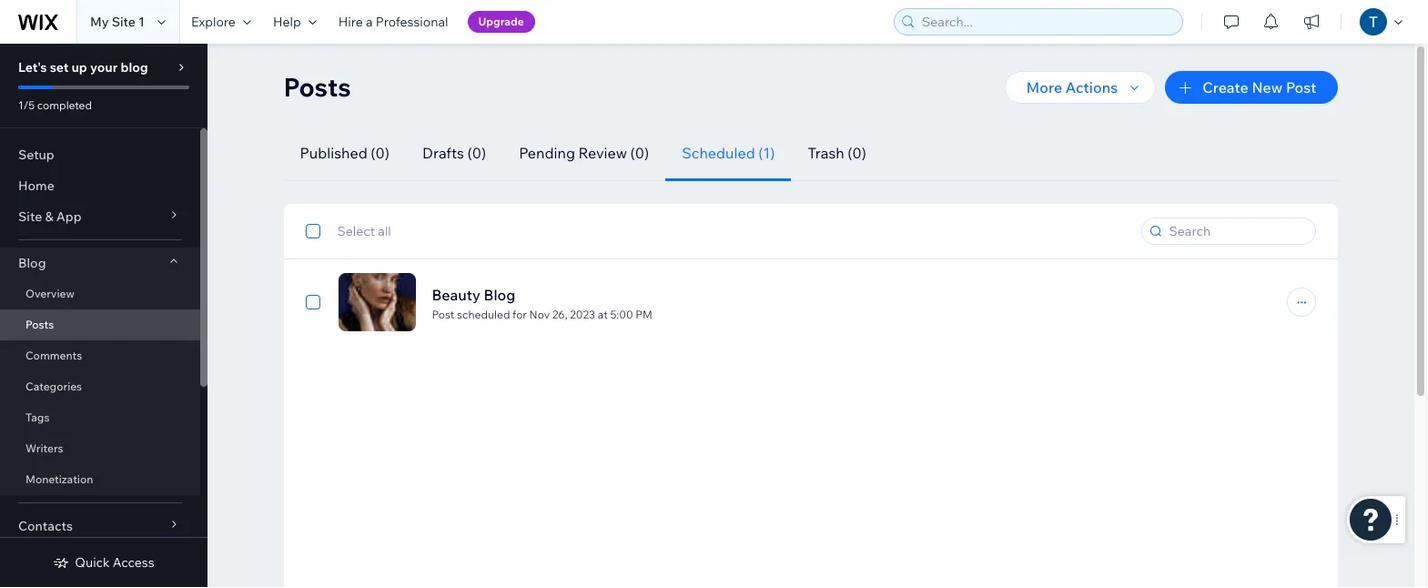 Task type: locate. For each thing, give the bounding box(es) containing it.
1 vertical spatial post
[[432, 307, 455, 321]]

post right new
[[1287, 78, 1317, 97]]

None checkbox
[[305, 291, 320, 313]]

site inside popup button
[[18, 209, 42, 225]]

my
[[90, 14, 109, 30]]

writers
[[25, 442, 63, 455]]

overview
[[25, 287, 75, 300]]

monetization
[[25, 473, 93, 486]]

0 horizontal spatial blog
[[18, 255, 46, 271]]

1 horizontal spatial site
[[112, 14, 136, 30]]

post inside beauty blog post scheduled for nov 26, 2023 at 5:00 pm
[[432, 307, 455, 321]]

1 vertical spatial site
[[18, 209, 42, 225]]

0 horizontal spatial site
[[18, 209, 42, 225]]

post down the beauty
[[432, 307, 455, 321]]

published (0) button
[[284, 126, 406, 181]]

4 (0) from the left
[[848, 144, 867, 162]]

more actions button
[[1005, 71, 1157, 104]]

all
[[378, 223, 391, 239]]

a
[[366, 14, 373, 30]]

posts up published
[[284, 71, 351, 103]]

home
[[18, 178, 54, 194]]

access
[[113, 555, 154, 571]]

1 (0) from the left
[[371, 144, 390, 162]]

(0) inside drafts (0) button
[[468, 144, 486, 162]]

monetization link
[[0, 464, 200, 495]]

0 vertical spatial post
[[1287, 78, 1317, 97]]

Search field
[[1164, 219, 1310, 244]]

1 horizontal spatial post
[[1287, 78, 1317, 97]]

explore
[[191, 14, 236, 30]]

(0) for drafts (0)
[[468, 144, 486, 162]]

new
[[1252, 78, 1283, 97]]

(0) right drafts
[[468, 144, 486, 162]]

(0) inside published (0) button
[[371, 144, 390, 162]]

posts down the overview
[[25, 318, 54, 331]]

sidebar element
[[0, 44, 208, 587]]

upgrade button
[[468, 11, 535, 33]]

comments link
[[0, 341, 200, 372]]

1 vertical spatial posts
[[25, 318, 54, 331]]

post for create new post
[[1287, 78, 1317, 97]]

(0)
[[371, 144, 390, 162], [468, 144, 486, 162], [631, 144, 649, 162], [848, 144, 867, 162]]

0 horizontal spatial posts
[[25, 318, 54, 331]]

site left &
[[18, 209, 42, 225]]

help button
[[262, 0, 328, 44]]

actions
[[1066, 78, 1118, 97]]

0 horizontal spatial post
[[432, 307, 455, 321]]

beauty
[[432, 285, 481, 304]]

tab list
[[284, 126, 1316, 181]]

26,
[[553, 307, 568, 321]]

blog up the overview
[[18, 255, 46, 271]]

site
[[112, 14, 136, 30], [18, 209, 42, 225]]

posts
[[284, 71, 351, 103], [25, 318, 54, 331]]

setup link
[[0, 139, 200, 170]]

2 (0) from the left
[[468, 144, 486, 162]]

contacts button
[[0, 511, 200, 542]]

(0) right review at the left
[[631, 144, 649, 162]]

site left 1
[[112, 14, 136, 30]]

blog button
[[0, 248, 200, 279]]

0 vertical spatial blog
[[18, 255, 46, 271]]

beauty blog post scheduled for nov 26, 2023 at 5:00 pm
[[432, 285, 653, 321]]

3 (0) from the left
[[631, 144, 649, 162]]

Select all checkbox
[[305, 220, 391, 242]]

0 vertical spatial site
[[112, 14, 136, 30]]

completed
[[37, 98, 92, 112]]

drafts (0)
[[422, 144, 486, 162]]

blog
[[18, 255, 46, 271], [484, 285, 516, 304]]

blog up scheduled
[[484, 285, 516, 304]]

blog inside popup button
[[18, 255, 46, 271]]

let's set up your blog
[[18, 59, 148, 76]]

scheduled
[[457, 307, 510, 321]]

1 vertical spatial blog
[[484, 285, 516, 304]]

trash (0)
[[808, 144, 867, 162]]

post
[[1287, 78, 1317, 97], [432, 307, 455, 321]]

scheduled (1) button
[[666, 126, 792, 181]]

posts link
[[0, 310, 200, 341]]

more actions
[[1027, 78, 1118, 97]]

(0) right trash
[[848, 144, 867, 162]]

1 horizontal spatial posts
[[284, 71, 351, 103]]

1 horizontal spatial blog
[[484, 285, 516, 304]]

(0) right published
[[371, 144, 390, 162]]

quick access
[[75, 555, 154, 571]]

scheduled (1)
[[682, 144, 775, 162]]

quick
[[75, 555, 110, 571]]

contacts
[[18, 518, 73, 534]]

professional
[[376, 14, 448, 30]]

tags
[[25, 411, 50, 424]]

hire a professional link
[[328, 0, 459, 44]]

help
[[273, 14, 301, 30]]

post inside button
[[1287, 78, 1317, 97]]

app
[[56, 209, 82, 225]]

(0) inside the trash (0) 'button'
[[848, 144, 867, 162]]



Task type: describe. For each thing, give the bounding box(es) containing it.
(0) for trash (0)
[[848, 144, 867, 162]]

pm
[[636, 307, 653, 321]]

post for beauty blog post scheduled for nov 26, 2023 at 5:00 pm
[[432, 307, 455, 321]]

&
[[45, 209, 53, 225]]

more
[[1027, 78, 1063, 97]]

pending
[[519, 144, 575, 162]]

drafts (0) button
[[406, 126, 503, 181]]

writers link
[[0, 433, 200, 464]]

blog
[[121, 59, 148, 76]]

let's
[[18, 59, 47, 76]]

categories link
[[0, 372, 200, 402]]

for
[[513, 307, 527, 321]]

(0) inside pending review (0) button
[[631, 144, 649, 162]]

select all
[[337, 223, 391, 239]]

up
[[71, 59, 87, 76]]

Search... field
[[917, 9, 1177, 35]]

at
[[598, 307, 608, 321]]

home link
[[0, 170, 200, 201]]

(1)
[[759, 144, 775, 162]]

1/5 completed
[[18, 98, 92, 112]]

hire
[[338, 14, 363, 30]]

categories
[[25, 380, 82, 393]]

2023
[[570, 307, 595, 321]]

create new post
[[1203, 78, 1317, 97]]

posts inside sidebar element
[[25, 318, 54, 331]]

select
[[337, 223, 375, 239]]

my site 1
[[90, 14, 145, 30]]

0 vertical spatial posts
[[284, 71, 351, 103]]

comments
[[25, 349, 82, 362]]

tab list containing published (0)
[[284, 126, 1316, 181]]

site & app
[[18, 209, 82, 225]]

pending review (0)
[[519, 144, 649, 162]]

drafts
[[422, 144, 464, 162]]

trash (0) button
[[792, 126, 883, 181]]

published (0)
[[300, 144, 390, 162]]

1/5
[[18, 98, 35, 112]]

create new post button
[[1166, 71, 1338, 104]]

trash
[[808, 144, 845, 162]]

hire a professional
[[338, 14, 448, 30]]

nov
[[530, 307, 550, 321]]

blog inside beauty blog post scheduled for nov 26, 2023 at 5:00 pm
[[484, 285, 516, 304]]

5:00
[[610, 307, 633, 321]]

pending review (0) button
[[503, 126, 666, 181]]

1
[[138, 14, 145, 30]]

your
[[90, 59, 118, 76]]

quick access button
[[53, 555, 154, 571]]

upgrade
[[479, 15, 524, 28]]

tags link
[[0, 402, 200, 433]]

scheduled
[[682, 144, 756, 162]]

overview link
[[0, 279, 200, 310]]

site & app button
[[0, 201, 200, 232]]

create
[[1203, 78, 1249, 97]]

(0) for published (0)
[[371, 144, 390, 162]]

setup
[[18, 147, 54, 163]]

set
[[50, 59, 69, 76]]

published
[[300, 144, 368, 162]]

review
[[579, 144, 627, 162]]



Task type: vqa. For each thing, say whether or not it's contained in the screenshot.
Settings
no



